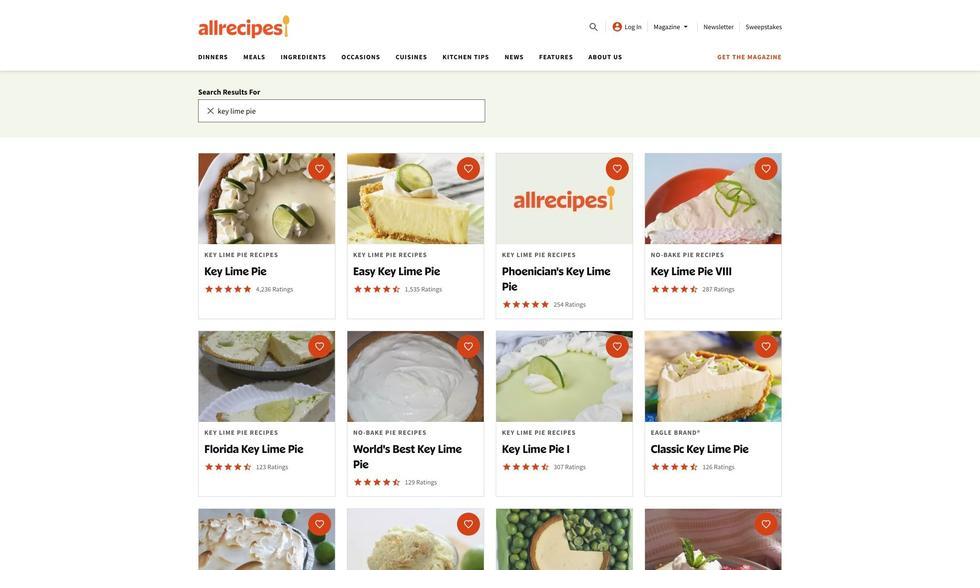 Task type: describe. For each thing, give the bounding box(es) containing it.
low angle looking at a slice of key lime pie served on a plate and garnished with a lime slice and cream image
[[347, 154, 484, 245]]

account image
[[611, 21, 623, 33]]

search image
[[588, 21, 599, 33]]

caret_down image
[[680, 21, 692, 33]]

save recipe image for 'card placeholder image'
[[613, 164, 622, 174]]

close up view of a key lime pie, garnished with key lime slices and whipped cream image
[[199, 154, 335, 245]]

save recipe image for close up view of a key lime pie, garnished with key lime slices and whipped cream image
[[315, 164, 324, 174]]



Task type: locate. For each thing, give the bounding box(es) containing it.
home image
[[198, 15, 290, 38]]

star image
[[223, 285, 233, 294], [233, 285, 243, 294], [243, 285, 252, 294], [353, 285, 363, 294], [502, 300, 512, 310], [521, 300, 531, 310], [531, 300, 540, 310], [204, 463, 214, 472], [214, 463, 223, 472], [233, 463, 243, 472], [521, 463, 531, 472], [651, 463, 660, 472], [660, 463, 670, 472], [680, 463, 689, 472], [372, 478, 382, 487]]

save recipe image for low angle looking at a slice of key lime pie served on a plate and garnished with a lime slice and cream image
[[464, 164, 473, 174]]

star half image
[[689, 463, 699, 472]]

clear search image
[[206, 106, 215, 116]]

save recipe image
[[315, 164, 324, 174], [464, 164, 473, 174], [613, 164, 622, 174], [761, 164, 771, 174], [761, 342, 771, 352]]

star image
[[204, 285, 214, 294], [214, 285, 223, 294], [363, 285, 372, 294], [372, 285, 382, 294], [382, 285, 391, 294], [651, 285, 660, 294], [660, 285, 670, 294], [670, 285, 680, 294], [680, 285, 689, 294], [512, 300, 521, 310], [540, 300, 550, 310], [223, 463, 233, 472], [502, 463, 512, 472], [512, 463, 521, 472], [531, 463, 540, 472], [670, 463, 680, 472], [353, 478, 363, 487], [363, 478, 372, 487], [382, 478, 391, 487]]

navigation
[[190, 50, 782, 71]]

banner
[[0, 0, 980, 71]]

Search text field
[[198, 100, 485, 123]]

None search field
[[198, 100, 485, 123]]

card placeholder image image
[[496, 154, 633, 245]]

star half image
[[391, 285, 401, 294], [689, 285, 699, 294], [243, 463, 252, 472], [540, 463, 550, 472], [391, 478, 401, 487]]

save recipe image
[[315, 342, 324, 352], [464, 342, 473, 352], [613, 342, 622, 352], [315, 520, 324, 530], [464, 520, 473, 530], [761, 520, 771, 530]]

key limes surrounding key lime pie image
[[496, 509, 633, 571]]

main content
[[0, 71, 980, 571]]



Task type: vqa. For each thing, say whether or not it's contained in the screenshot.
Home image
yes



